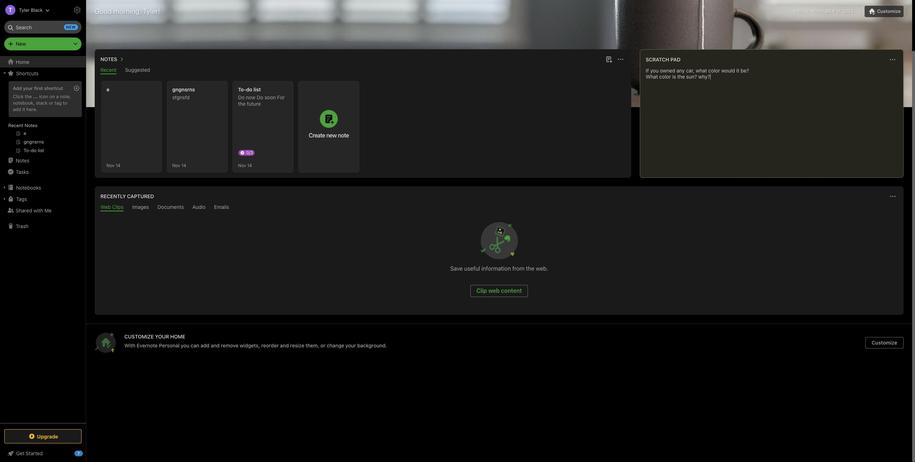 Task type: vqa. For each thing, say whether or not it's contained in the screenshot.
information, on the bottom of the page
no



Task type: describe. For each thing, give the bounding box(es) containing it.
expand tags image
[[2, 196, 8, 202]]

create new note button
[[298, 81, 360, 173]]

nov inside e nov 14
[[107, 163, 115, 168]]

web clips tab panel
[[95, 212, 905, 316]]

emails tab
[[214, 204, 229, 212]]

the inside 'group'
[[25, 94, 32, 99]]

e
[[107, 87, 110, 93]]

list
[[254, 87, 261, 93]]

0 vertical spatial customize
[[878, 8, 902, 14]]

clip web content button
[[471, 286, 528, 298]]

web
[[489, 288, 500, 294]]

tree containing home
[[0, 56, 86, 424]]

web clips tab
[[101, 204, 124, 212]]

settings image
[[73, 6, 82, 14]]

new inside button
[[327, 132, 337, 139]]

clip
[[477, 288, 487, 294]]

save
[[451, 266, 463, 272]]

home
[[170, 334, 185, 340]]

from
[[513, 266, 525, 272]]

black
[[31, 7, 43, 13]]

2 14 from the left
[[182, 163, 186, 168]]

tab list for recently captured
[[96, 204, 903, 212]]

documents
[[158, 204, 184, 210]]

me
[[44, 208, 52, 214]]

new search field
[[9, 21, 78, 34]]

web
[[101, 204, 111, 210]]

your inside customize your home with evernote personal you can add and remove widgets, reorder and resize them, or change your background.
[[346, 343, 356, 349]]

2023
[[844, 9, 854, 14]]

tag
[[55, 100, 62, 106]]

2 nov 14 from the left
[[238, 163, 252, 168]]

for
[[277, 94, 285, 101]]

click to collapse image
[[83, 450, 89, 458]]

Start writing… text field
[[646, 68, 904, 172]]

get started
[[16, 451, 43, 457]]

gngnsrns
[[172, 87, 195, 93]]

save useful information from the web.
[[451, 266, 549, 272]]

widgets,
[[240, 343, 260, 349]]

1 nov 14 from the left
[[172, 163, 186, 168]]

scratch
[[646, 57, 670, 63]]

tags button
[[0, 194, 86, 205]]

suggested
[[125, 67, 150, 73]]

1 vertical spatial customize
[[873, 340, 898, 346]]

with
[[125, 343, 135, 349]]

a
[[56, 94, 59, 99]]

pad
[[671, 57, 681, 63]]

or inside customize your home with evernote personal you can add and remove widgets, reorder and resize them, or change your background.
[[321, 343, 326, 349]]

3 nov from the left
[[238, 163, 246, 168]]

0/3
[[247, 150, 253, 156]]

recent for recent notes
[[8, 123, 23, 128]]

personal
[[159, 343, 180, 349]]

note
[[338, 132, 349, 139]]

emails
[[214, 204, 229, 210]]

recent notes
[[8, 123, 37, 128]]

recently captured button
[[99, 192, 154, 201]]

audio
[[193, 204, 206, 210]]

1 and from the left
[[211, 343, 220, 349]]

stack
[[36, 100, 48, 106]]

november
[[812, 9, 836, 14]]

notes inside button
[[101, 56, 117, 62]]

it
[[22, 107, 25, 112]]

new button
[[4, 38, 82, 50]]

on
[[50, 94, 55, 99]]

notes link
[[0, 155, 86, 166]]

1 vertical spatial customize button
[[866, 338, 905, 349]]

add
[[13, 86, 22, 91]]

new
[[16, 41, 26, 47]]

upgrade
[[37, 434, 58, 440]]

get
[[16, 451, 24, 457]]

create
[[309, 132, 325, 139]]

add your first shortcut
[[13, 86, 63, 91]]

to-do list do now do soon for the future
[[238, 87, 285, 107]]

them,
[[306, 343, 320, 349]]

shortcut
[[44, 86, 63, 91]]

the inside to-do list do now do soon for the future
[[238, 101, 246, 107]]

upgrade button
[[4, 430, 82, 444]]

notes button
[[99, 55, 126, 64]]

Account field
[[0, 3, 50, 17]]

trash
[[16, 223, 29, 230]]

e nov 14
[[107, 87, 121, 168]]

notebook,
[[13, 100, 35, 106]]

2 nov from the left
[[172, 163, 180, 168]]

web clips
[[101, 204, 124, 210]]

you
[[181, 343, 190, 349]]

captured
[[127, 194, 154, 200]]

icon on a note, notebook, stack or tag to add it here.
[[13, 94, 71, 112]]

click the ...
[[13, 94, 38, 99]]

resize
[[290, 343, 305, 349]]

recent tab
[[101, 67, 117, 74]]

...
[[33, 94, 38, 99]]

now
[[246, 94, 256, 101]]

add inside icon on a note, notebook, stack or tag to add it here.
[[13, 107, 21, 112]]

your
[[155, 334, 169, 340]]



Task type: locate. For each thing, give the bounding box(es) containing it.
more actions image
[[617, 55, 625, 64], [889, 55, 898, 64], [889, 192, 898, 201]]

new inside search box
[[66, 25, 76, 29]]

0 horizontal spatial recent
[[8, 123, 23, 128]]

your
[[23, 86, 33, 91], [346, 343, 356, 349]]

started
[[26, 451, 43, 457]]

2 horizontal spatial nov
[[238, 163, 246, 168]]

images tab
[[132, 204, 149, 212]]

soon
[[265, 94, 276, 101]]

0 horizontal spatial and
[[211, 343, 220, 349]]

clips
[[112, 204, 124, 210]]

tab list containing recent
[[96, 67, 630, 74]]

notes inside 'group'
[[25, 123, 37, 128]]

1 vertical spatial add
[[201, 343, 210, 349]]

to
[[63, 100, 67, 106]]

suggested tab
[[125, 67, 150, 74]]

1 14 from the left
[[116, 163, 121, 168]]

1 horizontal spatial 14
[[182, 163, 186, 168]]

notes up 'tasks'
[[16, 158, 29, 164]]

here.
[[26, 107, 37, 112]]

trash link
[[0, 221, 86, 232]]

0 horizontal spatial your
[[23, 86, 33, 91]]

1 horizontal spatial do
[[257, 94, 263, 101]]

0 vertical spatial tab list
[[96, 67, 630, 74]]

recently captured
[[101, 194, 154, 200]]

nov 14
[[172, 163, 186, 168], [238, 163, 252, 168]]

home
[[16, 59, 29, 65]]

background.
[[358, 343, 387, 349]]

or right them, on the left bottom
[[321, 343, 326, 349]]

tasks button
[[0, 166, 86, 178]]

and
[[211, 343, 220, 349], [280, 343, 289, 349]]

notes
[[101, 56, 117, 62], [25, 123, 37, 128], [16, 158, 29, 164]]

content
[[502, 288, 522, 294]]

2 horizontal spatial the
[[526, 266, 535, 272]]

more actions image for scratch pad
[[889, 55, 898, 64]]

2 vertical spatial notes
[[16, 158, 29, 164]]

do
[[246, 87, 253, 93]]

add inside customize your home with evernote personal you can add and remove widgets, reorder and resize them, or change your background.
[[201, 343, 210, 349]]

reorder
[[261, 343, 279, 349]]

add right can
[[201, 343, 210, 349]]

0 horizontal spatial nov
[[107, 163, 115, 168]]

1 vertical spatial tab list
[[96, 204, 903, 212]]

remove
[[221, 343, 239, 349]]

shared with me link
[[0, 205, 86, 216]]

Search text field
[[9, 21, 77, 34]]

14 inside e nov 14
[[116, 163, 121, 168]]

2 do from the left
[[257, 94, 263, 101]]

0 horizontal spatial do
[[238, 94, 245, 101]]

your inside 'group'
[[23, 86, 33, 91]]

customize button
[[866, 6, 905, 17], [866, 338, 905, 349]]

0 vertical spatial add
[[13, 107, 21, 112]]

1 vertical spatial or
[[321, 343, 326, 349]]

0 vertical spatial or
[[49, 100, 53, 106]]

0 horizontal spatial or
[[49, 100, 53, 106]]

gngnsrns sfgnsfd
[[172, 87, 195, 101]]

notes inside 'link'
[[16, 158, 29, 164]]

7
[[78, 452, 80, 457]]

0 vertical spatial customize button
[[866, 6, 905, 17]]

1 horizontal spatial and
[[280, 343, 289, 349]]

the left "future"
[[238, 101, 246, 107]]

0 vertical spatial notes
[[101, 56, 117, 62]]

the
[[25, 94, 32, 99], [238, 101, 246, 107], [526, 266, 535, 272]]

tasks
[[16, 169, 29, 175]]

recent tab panel
[[95, 74, 632, 178]]

tyler!
[[143, 7, 160, 15]]

recent down 'notes' button
[[101, 67, 117, 73]]

notes up the "recent" tab in the top of the page
[[101, 56, 117, 62]]

the right from
[[526, 266, 535, 272]]

notes down "here."
[[25, 123, 37, 128]]

customize your home with evernote personal you can add and remove widgets, reorder and resize them, or change your background.
[[125, 334, 387, 349]]

documents tab
[[158, 204, 184, 212]]

shared with me
[[16, 208, 52, 214]]

useful
[[465, 266, 480, 272]]

1 horizontal spatial or
[[321, 343, 326, 349]]

0 vertical spatial your
[[23, 86, 33, 91]]

more actions field for scratch pad
[[888, 55, 898, 65]]

2 vertical spatial the
[[526, 266, 535, 272]]

notebooks link
[[0, 182, 86, 194]]

customize
[[125, 334, 154, 340]]

0 horizontal spatial nov 14
[[172, 163, 186, 168]]

Help and Learning task checklist field
[[0, 449, 86, 460]]

0 horizontal spatial add
[[13, 107, 21, 112]]

2 horizontal spatial 14
[[247, 163, 252, 168]]

recent for recent
[[101, 67, 117, 73]]

audio tab
[[193, 204, 206, 212]]

tab list for notes
[[96, 67, 630, 74]]

group
[[0, 79, 86, 158]]

click
[[13, 94, 24, 99]]

0 horizontal spatial 14
[[116, 163, 121, 168]]

create new note
[[309, 132, 349, 139]]

the left ...
[[25, 94, 32, 99]]

change
[[327, 343, 344, 349]]

good morning, tyler!
[[95, 7, 160, 15]]

clip web content
[[477, 288, 522, 294]]

do down list
[[257, 94, 263, 101]]

0 horizontal spatial new
[[66, 25, 76, 29]]

1 vertical spatial the
[[238, 101, 246, 107]]

group containing add your first shortcut
[[0, 79, 86, 158]]

friday,
[[795, 9, 811, 14]]

1 horizontal spatial the
[[238, 101, 246, 107]]

0 horizontal spatial the
[[25, 94, 32, 99]]

web.
[[536, 266, 549, 272]]

recent down "it"
[[8, 123, 23, 128]]

do down to-
[[238, 94, 245, 101]]

More actions field
[[616, 54, 626, 64], [888, 55, 898, 65], [889, 192, 899, 202]]

friday, november 17, 2023
[[795, 9, 854, 14]]

1 horizontal spatial add
[[201, 343, 210, 349]]

your right change
[[346, 343, 356, 349]]

1 horizontal spatial recent
[[101, 67, 117, 73]]

or inside icon on a note, notebook, stack or tag to add it here.
[[49, 100, 53, 106]]

icon
[[39, 94, 48, 99]]

expand notebooks image
[[2, 185, 8, 191]]

0 vertical spatial new
[[66, 25, 76, 29]]

1 nov from the left
[[107, 163, 115, 168]]

scratch pad button
[[645, 55, 681, 64]]

add left "it"
[[13, 107, 21, 112]]

3 14 from the left
[[247, 163, 252, 168]]

information
[[482, 266, 511, 272]]

your up click the ...
[[23, 86, 33, 91]]

1 vertical spatial new
[[327, 132, 337, 139]]

add
[[13, 107, 21, 112], [201, 343, 210, 349]]

17,
[[837, 9, 842, 14]]

tyler
[[19, 7, 30, 13]]

tree
[[0, 56, 86, 424]]

future
[[247, 101, 261, 107]]

tab list
[[96, 67, 630, 74], [96, 204, 903, 212]]

evernote
[[137, 343, 158, 349]]

0 vertical spatial recent
[[101, 67, 117, 73]]

recently
[[101, 194, 126, 200]]

0 vertical spatial the
[[25, 94, 32, 99]]

and left resize at the bottom
[[280, 343, 289, 349]]

sfgnsfd
[[172, 94, 190, 101]]

tyler black
[[19, 7, 43, 13]]

notebooks
[[16, 185, 41, 191]]

shortcuts
[[16, 70, 39, 76]]

more actions image for recently captured
[[889, 192, 898, 201]]

1 vertical spatial your
[[346, 343, 356, 349]]

2 and from the left
[[280, 343, 289, 349]]

customize
[[878, 8, 902, 14], [873, 340, 898, 346]]

good
[[95, 7, 112, 15]]

with
[[33, 208, 43, 214]]

or
[[49, 100, 53, 106], [321, 343, 326, 349]]

new left note
[[327, 132, 337, 139]]

1 tab list from the top
[[96, 67, 630, 74]]

new down settings icon in the top left of the page
[[66, 25, 76, 29]]

1 horizontal spatial nov 14
[[238, 163, 252, 168]]

shared
[[16, 208, 32, 214]]

tab list containing web clips
[[96, 204, 903, 212]]

1 horizontal spatial nov
[[172, 163, 180, 168]]

1 horizontal spatial your
[[346, 343, 356, 349]]

morning,
[[114, 7, 141, 15]]

1 do from the left
[[238, 94, 245, 101]]

and left remove
[[211, 343, 220, 349]]

2 tab list from the top
[[96, 204, 903, 212]]

can
[[191, 343, 199, 349]]

do
[[238, 94, 245, 101], [257, 94, 263, 101]]

images
[[132, 204, 149, 210]]

first
[[34, 86, 43, 91]]

shortcuts button
[[0, 68, 86, 79]]

more actions field for recently captured
[[889, 192, 899, 202]]

the inside web clips tab panel
[[526, 266, 535, 272]]

nov
[[107, 163, 115, 168], [172, 163, 180, 168], [238, 163, 246, 168]]

1 vertical spatial notes
[[25, 123, 37, 128]]

1 horizontal spatial new
[[327, 132, 337, 139]]

1 vertical spatial recent
[[8, 123, 23, 128]]

or down on
[[49, 100, 53, 106]]

tags
[[16, 196, 27, 202]]

note,
[[60, 94, 71, 99]]



